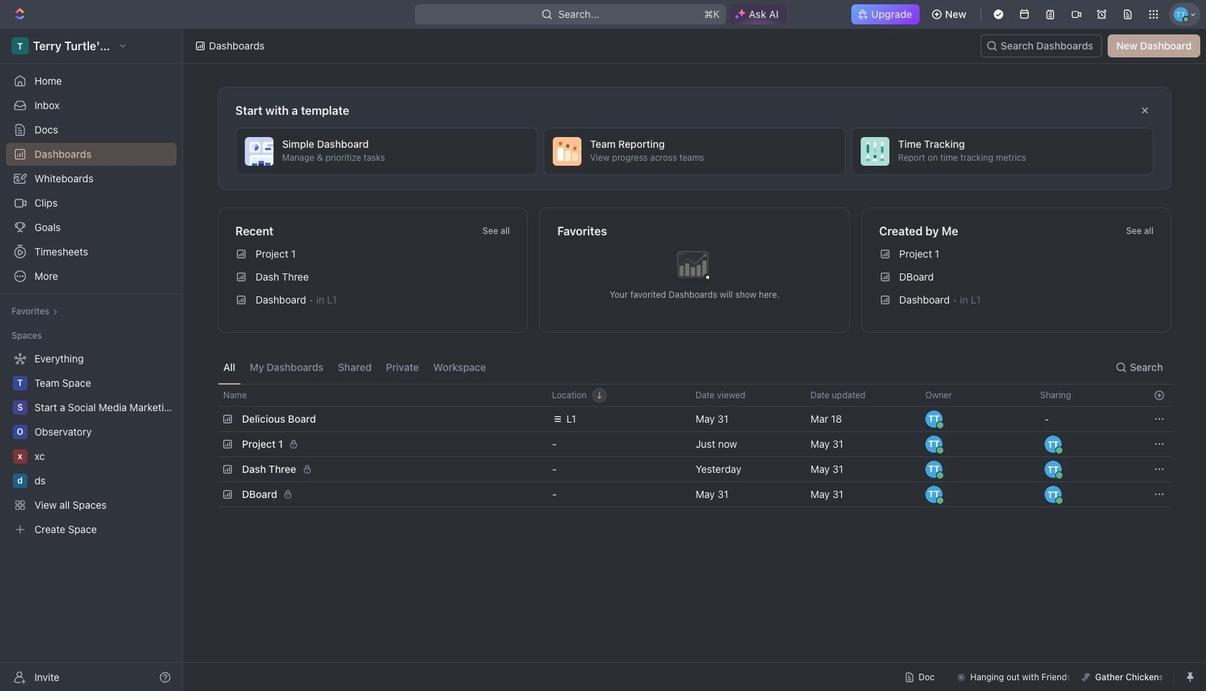 Task type: describe. For each thing, give the bounding box(es) containing it.
1 row from the top
[[218, 384, 1172, 407]]

no favorited dashboards image
[[666, 240, 724, 298]]

terry turtle's workspace, , element
[[11, 37, 29, 55]]

observatory, , element
[[13, 425, 27, 440]]

3 row from the top
[[218, 430, 1172, 459]]



Task type: vqa. For each thing, say whether or not it's contained in the screenshot.
alert at top
no



Task type: locate. For each thing, give the bounding box(es) containing it.
terry turtle, , online image for 5th row
[[1055, 497, 1063, 505]]

ds, , element
[[13, 474, 27, 488]]

terry turtle, , online image
[[936, 421, 944, 429], [936, 497, 944, 505]]

team space, , element
[[13, 376, 27, 391]]

1 terry turtle, , online image from the top
[[936, 421, 944, 429]]

tree inside sidebar navigation
[[6, 348, 177, 542]]

xc, , element
[[13, 450, 27, 464]]

drumstick bite image
[[1083, 673, 1091, 682]]

table
[[218, 384, 1172, 509]]

terry turtle, , online image for fourth row from the top of the page
[[1055, 472, 1063, 479]]

start a social media marketing agency, , element
[[13, 401, 27, 415]]

1 vertical spatial terry turtle, , online image
[[936, 497, 944, 505]]

terry turtle, , online image
[[936, 446, 944, 454], [1055, 446, 1063, 454], [936, 472, 944, 479], [1055, 472, 1063, 479], [1055, 497, 1063, 505]]

row
[[218, 384, 1172, 407], [218, 405, 1172, 434], [218, 430, 1172, 459], [218, 455, 1172, 484], [218, 481, 1172, 509]]

terry turtle, , online element
[[926, 411, 944, 429], [926, 436, 944, 454], [1045, 436, 1063, 454], [926, 461, 944, 479], [1045, 461, 1063, 479], [926, 486, 944, 505], [1045, 486, 1063, 505]]

2 row from the top
[[218, 405, 1172, 434]]

sidebar navigation
[[0, 29, 186, 692]]

terry turtle, , online image for 5th row
[[936, 497, 944, 505]]

4 row from the top
[[218, 455, 1172, 484]]

2 terry turtle, , online image from the top
[[936, 497, 944, 505]]

tree
[[6, 348, 177, 542]]

terry turtle, , online image for 3rd row from the top
[[1055, 446, 1063, 454]]

0 vertical spatial terry turtle, , online image
[[936, 421, 944, 429]]

terry turtle, , online image for 4th row from the bottom
[[936, 421, 944, 429]]

5 row from the top
[[218, 481, 1172, 509]]

tab list
[[218, 351, 492, 384]]



